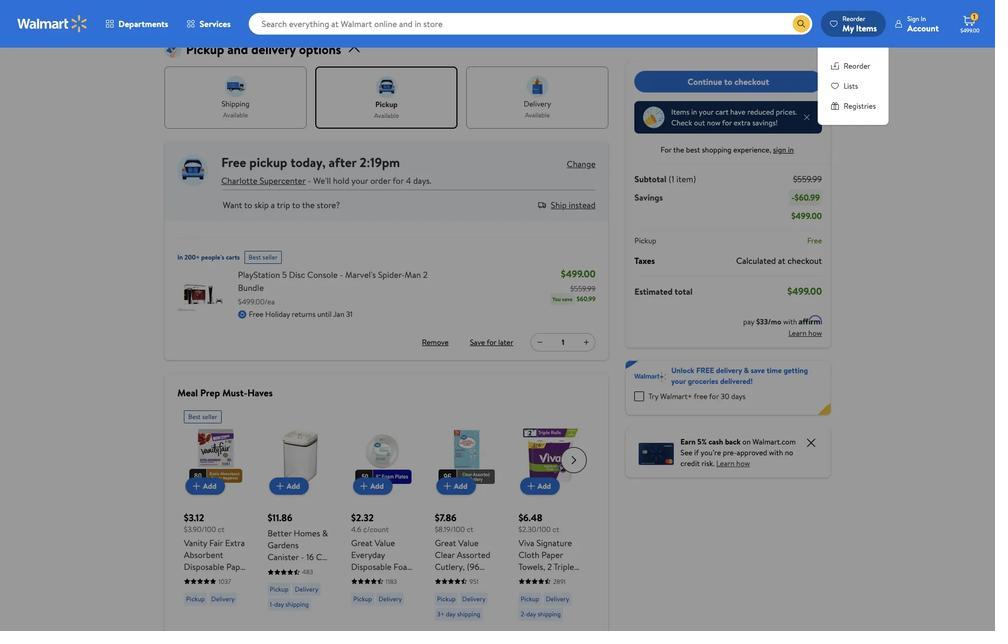 Task type: locate. For each thing, give the bounding box(es) containing it.
pickup down napkins,
[[186, 594, 205, 604]]

reorder for reorder my items
[[843, 14, 866, 23]]

0 vertical spatial seller
[[263, 253, 278, 262]]

walmart plus image
[[635, 372, 667, 383]]

add to cart image inside $3.12 group
[[190, 480, 203, 493]]

pickup available
[[374, 99, 399, 120]]

- down sign in link
[[792, 192, 795, 203]]

1 vertical spatial reorder
[[844, 61, 871, 71]]

estimated
[[635, 285, 673, 297]]

0 vertical spatial your
[[699, 107, 714, 117]]

add inside $2.32 group
[[370, 481, 384, 492]]

ct up the fair
[[218, 524, 225, 535]]

& inside unlock free delivery & save time getting your groceries delivered!
[[744, 365, 749, 376]]

add to cart image inside $7.86 group
[[441, 480, 454, 493]]

0 vertical spatial (1
[[192, 9, 200, 28]]

day right 3+ at left bottom
[[446, 610, 456, 619]]

delivery down "483"
[[295, 585, 318, 594]]

1 horizontal spatial checkout
[[788, 255, 822, 267]]

checkout
[[735, 76, 769, 88], [788, 255, 822, 267]]

add to cart image for $2.32
[[357, 480, 370, 493]]

$2.32 group
[[351, 406, 415, 610]]

how down the on
[[737, 458, 750, 469]]

$6.48 $2.30/100 ct viva signature cloth paper towels, 2 triple rolls (141 sheets per roll)
[[519, 511, 580, 597]]

value down ¢/count
[[375, 537, 395, 549]]

2 value from the left
[[458, 537, 479, 549]]

$60.99 right you
[[577, 294, 596, 304]]

3 add button from the left
[[353, 478, 393, 495]]

checkout right at
[[788, 255, 822, 267]]

4 add from the left
[[454, 481, 468, 492]]

add button inside $6.48 group
[[520, 478, 560, 495]]

free
[[696, 365, 714, 376]]

$559.99 inside $499.00 $559.99 you save $60.99
[[570, 284, 596, 294]]

0 vertical spatial 2
[[423, 269, 428, 281]]

1 horizontal spatial in
[[921, 14, 926, 23]]

available inside delivery available
[[525, 110, 550, 119]]

in right the sign
[[921, 14, 926, 23]]

add to cart image up $6.48
[[525, 480, 538, 493]]

2 horizontal spatial your
[[699, 107, 714, 117]]

save left time
[[751, 365, 765, 376]]

1 horizontal spatial &
[[744, 365, 749, 376]]

savings
[[635, 192, 663, 203]]

shipping inside $6.48 group
[[538, 610, 561, 619]]

0 vertical spatial $559.99
[[793, 173, 822, 185]]

delivery down '1037'
[[211, 594, 235, 604]]

4 add button from the left
[[437, 478, 476, 495]]

pickup for $11.86
[[270, 585, 288, 594]]

pieces)
[[435, 573, 462, 585]]

0 vertical spatial pickup
[[375, 99, 398, 110]]

add up the $11.86
[[287, 481, 300, 492]]

pickup for $7.86
[[437, 594, 456, 604]]

delivered!
[[720, 376, 753, 387]]

delivery
[[295, 585, 318, 594], [211, 594, 235, 604], [379, 594, 402, 604], [462, 594, 486, 604], [546, 594, 569, 604]]

and
[[227, 40, 248, 58]]

ct for $7.86
[[467, 524, 474, 535]]

1183
[[386, 577, 397, 586]]

list
[[164, 67, 609, 129]]

1 disposable from the left
[[184, 561, 224, 573]]

0 horizontal spatial delivery
[[251, 40, 296, 58]]

item) down "best"
[[677, 173, 696, 185]]

1 add from the left
[[203, 481, 217, 492]]

add button up $3.12
[[186, 478, 225, 495]]

1 horizontal spatial (1
[[669, 173, 675, 185]]

shopping
[[702, 144, 732, 155]]

delivery for $11.86
[[295, 585, 318, 594]]

to left skip at the left of the page
[[244, 199, 252, 211]]

shipping inside list
[[222, 98, 250, 109]]

seller down prep
[[202, 412, 217, 422]]

in left now
[[691, 107, 697, 117]]

0 horizontal spatial great
[[351, 537, 373, 549]]

a
[[271, 199, 275, 211]]

calculated at checkout
[[736, 255, 822, 267]]

$60.99 down sign in link
[[795, 192, 820, 203]]

to right continue
[[724, 76, 733, 88]]

2
[[423, 269, 428, 281], [547, 561, 552, 573]]

delivery inside $6.48 group
[[546, 594, 569, 604]]

walmart image
[[17, 15, 88, 32]]

0 horizontal spatial pickup
[[249, 153, 287, 172]]

save
[[562, 296, 573, 303], [751, 365, 765, 376]]

great down 4.6
[[351, 537, 373, 549]]

learn
[[789, 328, 807, 339], [717, 458, 735, 469]]

& up days
[[744, 365, 749, 376]]

in inside sign in account
[[921, 14, 926, 23]]

1 vertical spatial checkout
[[788, 255, 822, 267]]

add button for $11.86
[[269, 478, 309, 495]]

add button for $6.48
[[520, 478, 560, 495]]

2 vertical spatial your
[[672, 376, 686, 387]]

to
[[724, 76, 733, 88], [244, 199, 252, 211], [292, 199, 300, 211]]

add to cart image inside $11.86 group
[[274, 480, 287, 493]]

earn 5% cash back on walmart.com
[[681, 437, 796, 447]]

pickup inside $3.12 group
[[186, 594, 205, 604]]

item) for subtotal (1 item)
[[677, 173, 696, 185]]

& inside $11.86 better homes & gardens canister - 16 cup flip-tite square food storage container
[[322, 528, 328, 540]]

shipping down the intent image for shipping
[[222, 98, 250, 109]]

save right you
[[562, 296, 573, 303]]

1 vertical spatial learn how
[[717, 458, 750, 469]]

affirm image
[[799, 315, 822, 325]]

pay $33/mo with
[[743, 316, 799, 327]]

0 horizontal spatial day
[[274, 600, 284, 609]]

delivery down intent image for delivery
[[524, 98, 551, 109]]

best seller inside alert
[[249, 253, 278, 262]]

1 vertical spatial seller
[[202, 412, 217, 422]]

checkout up reduced
[[735, 76, 769, 88]]

0 vertical spatial learn
[[789, 328, 807, 339]]

to inside button
[[724, 76, 733, 88]]

ct inside $6.48 $2.30/100 ct viva signature cloth paper towels, 2 triple rolls (141 sheets per roll)
[[553, 524, 559, 535]]

5 add button from the left
[[520, 478, 560, 495]]

pickup up 3+ at left bottom
[[437, 594, 456, 604]]

estimated total
[[635, 285, 693, 297]]

1 great from the left
[[351, 537, 373, 549]]

1 right sign in account
[[973, 12, 976, 21]]

1 horizontal spatial learn
[[789, 328, 807, 339]]

walmart+
[[660, 391, 692, 402]]

search icon image
[[797, 19, 806, 28]]

1 add to cart image from the left
[[190, 480, 203, 493]]

3 add to cart image from the left
[[357, 480, 370, 493]]

1 add button from the left
[[186, 478, 225, 495]]

disposable inside $2.32 4.6 ¢/count great value everyday disposable foam plates, 9 in, 50 ct
[[351, 561, 392, 573]]

credit
[[681, 458, 700, 469]]

$559.99 up the increase quantity playstation 5 disc console - marvel's spider-man 2 bundle, current quantity 1 image
[[570, 284, 596, 294]]

1 horizontal spatial 1
[[973, 12, 976, 21]]

for the best shopping experience, sign in
[[661, 144, 794, 155]]

returns
[[292, 309, 316, 320]]

learn right risk.
[[717, 458, 735, 469]]

0 vertical spatial learn how
[[789, 328, 822, 339]]

container
[[268, 587, 305, 599]]

- left 16
[[301, 551, 304, 563]]

best down meal
[[188, 412, 201, 422]]

0 horizontal spatial available
[[223, 110, 248, 119]]

with left affirm icon
[[783, 316, 797, 327]]

1 vertical spatial the
[[302, 199, 315, 211]]

great for $7.86
[[435, 537, 456, 549]]

add to cart image inside $2.32 group
[[357, 480, 370, 493]]

1 vertical spatial (1
[[669, 173, 675, 185]]

1 value from the left
[[375, 537, 395, 549]]

1 horizontal spatial great
[[435, 537, 456, 549]]

0 horizontal spatial in
[[177, 253, 183, 262]]

for left the 30
[[709, 391, 719, 402]]

the right for
[[674, 144, 684, 155]]

483
[[302, 568, 313, 577]]

0 horizontal spatial $559.99
[[570, 284, 596, 294]]

0 horizontal spatial 1
[[562, 337, 565, 348]]

playstation 5 disc console - marvel's spider-man 2 bundle, with add-on services, $499.00/ea, 1 in cart image
[[177, 268, 229, 320]]

ct inside $2.32 4.6 ¢/count great value everyday disposable foam plates, 9 in, 50 ct
[[408, 573, 415, 585]]

2 vertical spatial free
[[249, 309, 264, 320]]

homes
[[294, 528, 320, 540]]

- left "we'll"
[[308, 175, 311, 187]]

items in your cart have reduced prices. check out now for extra savings!
[[672, 107, 797, 128]]

$559.99 up -$60.99
[[793, 173, 822, 185]]

(1 right subtotal
[[669, 173, 675, 185]]

your right hold
[[351, 175, 368, 187]]

you're
[[701, 447, 721, 458]]

(1 right cart
[[192, 9, 200, 28]]

2 left triple
[[547, 561, 552, 573]]

close nudge image
[[803, 113, 811, 122]]

0 horizontal spatial $60.99
[[577, 294, 596, 304]]

0 vertical spatial best seller
[[249, 253, 278, 262]]

delivery inside $7.86 group
[[462, 594, 486, 604]]

add up $7.86 at the bottom left of the page
[[454, 481, 468, 492]]

in left 200+
[[177, 253, 183, 262]]

learn down affirm icon
[[789, 328, 807, 339]]

1 vertical spatial item)
[[677, 173, 696, 185]]

delivery inside $3.12 group
[[211, 594, 235, 604]]

1 inside 1 $499.00
[[973, 12, 976, 21]]

1 vertical spatial save
[[751, 365, 765, 376]]

pickup inside $11.86 group
[[270, 585, 288, 594]]

0 horizontal spatial &
[[322, 528, 328, 540]]

add button up $6.48
[[520, 478, 560, 495]]

paper
[[542, 549, 563, 561], [226, 561, 248, 573]]

1 vertical spatial &
[[322, 528, 328, 540]]

2 add from the left
[[287, 481, 300, 492]]

1 horizontal spatial to
[[292, 199, 300, 211]]

0 vertical spatial how
[[809, 328, 822, 339]]

everyday
[[351, 549, 385, 561]]

2 horizontal spatial day
[[527, 610, 536, 619]]

pickup inside pickup available
[[375, 99, 398, 110]]

0 horizontal spatial save
[[562, 296, 573, 303]]

pickup up 2-
[[521, 594, 539, 604]]

paper up '1037'
[[226, 561, 248, 573]]

learn how down affirm icon
[[789, 328, 822, 339]]

2 horizontal spatial available
[[525, 110, 550, 119]]

remove
[[422, 337, 449, 348]]

3 add from the left
[[370, 481, 384, 492]]

available inside shipping available
[[223, 110, 248, 119]]

0 horizontal spatial 2
[[423, 269, 428, 281]]

pickup inside $6.48 group
[[521, 594, 539, 604]]

2 add to cart image from the left
[[274, 480, 287, 493]]

add to cart image inside $6.48 group
[[525, 480, 538, 493]]

seller inside alert
[[263, 253, 278, 262]]

continue to checkout button
[[635, 71, 822, 93]]

add button inside $7.86 group
[[437, 478, 476, 495]]

ct
[[218, 524, 225, 535], [467, 524, 474, 535], [553, 524, 559, 535], [408, 573, 415, 585]]

1 horizontal spatial best
[[249, 253, 261, 262]]

shipping down roll)
[[538, 610, 561, 619]]

disposable inside $3.12 $3.90/100 ct vanity fair extra absorbent disposable paper napkins, white, 80 count
[[184, 561, 224, 573]]

0 horizontal spatial learn
[[717, 458, 735, 469]]

trip
[[277, 199, 290, 211]]

great inside $7.86 $8.19/100 ct great value clear assorted cutlery, (96 pieces)
[[435, 537, 456, 549]]

tite
[[284, 563, 298, 575]]

$499.00
[[961, 27, 980, 34], [792, 210, 822, 222], [561, 267, 596, 281], [788, 285, 822, 298]]

0 vertical spatial in
[[691, 107, 697, 117]]

your inside items in your cart have reduced prices. check out now for extra savings!
[[699, 107, 714, 117]]

add
[[203, 481, 217, 492], [287, 481, 300, 492], [370, 481, 384, 492], [454, 481, 468, 492], [538, 481, 551, 492]]

ct up signature
[[553, 524, 559, 535]]

¢/count
[[363, 524, 389, 535]]

we'll
[[313, 175, 331, 187]]

1 vertical spatial $60.99
[[577, 294, 596, 304]]

$11.86
[[268, 511, 292, 525]]

shipping inside $7.86 group
[[457, 610, 480, 619]]

save
[[470, 337, 485, 348]]

best seller alert
[[244, 247, 282, 264]]

5
[[282, 269, 287, 281]]

delivery right free
[[716, 365, 742, 376]]

now
[[707, 117, 721, 128]]

0 vertical spatial $60.99
[[795, 192, 820, 203]]

great for $2.32
[[351, 537, 373, 549]]

add to cart image up $3.12
[[190, 480, 203, 493]]

0 vertical spatial reorder
[[843, 14, 866, 23]]

day
[[274, 600, 284, 609], [446, 610, 456, 619], [527, 610, 536, 619]]

pickup inside $7.86 group
[[437, 594, 456, 604]]

day down per
[[527, 610, 536, 619]]

1 vertical spatial learn
[[717, 458, 735, 469]]

departments button
[[96, 11, 177, 37]]

pickup for $2.32
[[353, 594, 372, 604]]

0 vertical spatial delivery
[[251, 40, 296, 58]]

add up $2.32
[[370, 481, 384, 492]]

1 horizontal spatial free
[[249, 309, 264, 320]]

paper inside $3.12 $3.90/100 ct vanity fair extra absorbent disposable paper napkins, white, 80 count
[[226, 561, 248, 573]]

0 vertical spatial best
[[249, 253, 261, 262]]

departments
[[118, 18, 168, 30]]

- right console
[[340, 269, 343, 281]]

0 horizontal spatial free
[[221, 153, 246, 172]]

day inside $11.86 group
[[274, 600, 284, 609]]

1 horizontal spatial 2
[[547, 561, 552, 573]]

shipping inside $11.86 group
[[286, 600, 309, 609]]

sign
[[773, 144, 786, 155]]

& right homes
[[322, 528, 328, 540]]

your left cart
[[699, 107, 714, 117]]

no
[[785, 447, 793, 458]]

add inside $7.86 group
[[454, 481, 468, 492]]

in inside alert
[[177, 253, 183, 262]]

2 horizontal spatial free
[[808, 235, 822, 246]]

available
[[223, 110, 248, 119], [525, 110, 550, 119], [374, 111, 399, 120]]

2 inside $6.48 $2.30/100 ct viva signature cloth paper towels, 2 triple rolls (141 sheets per roll)
[[547, 561, 552, 573]]

shipping right 3+ at left bottom
[[457, 610, 480, 619]]

food
[[268, 575, 287, 587]]

$7.86 group
[[435, 406, 499, 625]]

capital one credit card image
[[639, 441, 674, 465]]

add inside $3.12 group
[[203, 481, 217, 492]]

1 horizontal spatial learn how
[[789, 328, 822, 339]]

with left no
[[769, 447, 783, 458]]

your
[[699, 107, 714, 117], [351, 175, 368, 187], [672, 376, 686, 387]]

pickup for $6.48
[[521, 594, 539, 604]]

5 add to cart image from the left
[[525, 480, 538, 493]]

delivery down the 2891 at the bottom right
[[546, 594, 569, 604]]

value inside $2.32 4.6 ¢/count great value everyday disposable foam plates, 9 in, 50 ct
[[375, 537, 395, 549]]

Walmart Site-Wide search field
[[249, 13, 812, 35]]

great inside $2.32 4.6 ¢/count great value everyday disposable foam plates, 9 in, 50 ct
[[351, 537, 373, 549]]

your up walmart+
[[672, 376, 686, 387]]

5 add from the left
[[538, 481, 551, 492]]

add inside $6.48 group
[[538, 481, 551, 492]]

0 horizontal spatial value
[[375, 537, 395, 549]]

ct inside $7.86 $8.19/100 ct great value clear assorted cutlery, (96 pieces)
[[467, 524, 474, 535]]

(1 for cart
[[192, 9, 200, 28]]

after
[[329, 153, 357, 172]]

1 horizontal spatial save
[[751, 365, 765, 376]]

delivery inside $11.86 group
[[295, 585, 318, 594]]

$60.99
[[795, 192, 820, 203], [577, 294, 596, 304]]

available down intent image for pickup
[[374, 111, 399, 120]]

0 horizontal spatial item)
[[204, 9, 233, 28]]

charlotte
[[221, 175, 258, 187]]

free up the charlotte
[[221, 153, 246, 172]]

day down container
[[274, 600, 284, 609]]

add up $3.12
[[203, 481, 217, 492]]

free
[[694, 391, 708, 402]]

0 vertical spatial &
[[744, 365, 749, 376]]

delivery for $3.12
[[211, 594, 235, 604]]

5%
[[698, 437, 707, 447]]

in inside items in your cart have reduced prices. check out now for extra savings!
[[691, 107, 697, 117]]

items right my
[[856, 22, 877, 34]]

for right now
[[722, 117, 732, 128]]

cart (1 item)
[[164, 9, 233, 28]]

pickup up 1-
[[270, 585, 288, 594]]

to for continue
[[724, 76, 733, 88]]

delivery down 951 in the left of the page
[[462, 594, 486, 604]]

add to cart image up $7.86 at the bottom left of the page
[[441, 480, 454, 493]]

1 vertical spatial in
[[788, 144, 794, 155]]

1 horizontal spatial your
[[672, 376, 686, 387]]

foam
[[394, 561, 414, 573]]

1 horizontal spatial value
[[458, 537, 479, 549]]

paper right cloth
[[542, 549, 563, 561]]

getting
[[784, 365, 808, 376]]

best seller
[[249, 253, 278, 262], [188, 412, 217, 422]]

2 for playstation
[[423, 269, 428, 281]]

delivery for $2.32
[[379, 594, 402, 604]]

$60.99 inside $499.00 $559.99 you save $60.99
[[577, 294, 596, 304]]

item) up the and
[[204, 9, 233, 28]]

add button inside $2.32 group
[[353, 478, 393, 495]]

items
[[856, 22, 877, 34], [672, 107, 690, 117]]

1 vertical spatial 2
[[547, 561, 552, 573]]

best inside $3.12 group
[[188, 412, 201, 422]]

add button up the $11.86
[[269, 478, 309, 495]]

$559.99
[[793, 173, 822, 185], [570, 284, 596, 294]]

shipping down container
[[286, 600, 309, 609]]

meal prep must-haves
[[177, 386, 273, 400]]

available down the intent image for shipping
[[223, 110, 248, 119]]

days
[[731, 391, 746, 402]]

0 vertical spatial free
[[221, 153, 246, 172]]

1 vertical spatial best
[[188, 412, 201, 422]]

add button inside $11.86 group
[[269, 478, 309, 495]]

add inside $11.86 group
[[287, 481, 300, 492]]

intent image for pickup image
[[376, 76, 397, 98]]

experience,
[[734, 144, 772, 155]]

reorder inside reorder my items
[[843, 14, 866, 23]]

0 vertical spatial checkout
[[735, 76, 769, 88]]

add for $11.86
[[287, 481, 300, 492]]

banner containing unlock free delivery & save time getting your groceries delivered!
[[626, 361, 831, 415]]

save inside unlock free delivery & save time getting your groceries delivered!
[[751, 365, 765, 376]]

day inside $6.48 group
[[527, 610, 536, 619]]

1 vertical spatial in
[[177, 253, 183, 262]]

2 add button from the left
[[269, 478, 309, 495]]

sign in link
[[773, 144, 796, 155]]

square
[[300, 563, 326, 575]]

add to cart image
[[190, 480, 203, 493], [274, 480, 287, 493], [357, 480, 370, 493], [441, 480, 454, 493], [525, 480, 538, 493]]

Search search field
[[249, 13, 812, 35]]

value for $7.86
[[458, 537, 479, 549]]

best seller down prep
[[188, 412, 217, 422]]

1 right decrease quantity playstation 5 disc console - marvel's spider-man 2 bundle, current quantity 1 image
[[562, 337, 565, 348]]

value inside $7.86 $8.19/100 ct great value clear assorted cutlery, (96 pieces)
[[458, 537, 479, 549]]

0 horizontal spatial (1
[[192, 9, 200, 28]]

seller up playstation
[[263, 253, 278, 262]]

pickup inside $2.32 group
[[353, 594, 372, 604]]

0 horizontal spatial disposable
[[184, 561, 224, 573]]

2 horizontal spatial delivery
[[716, 365, 742, 376]]

shipping available
[[222, 98, 250, 119]]

1 vertical spatial your
[[351, 175, 368, 187]]

free
[[221, 153, 246, 172], [808, 235, 822, 246], [249, 309, 264, 320]]

how
[[809, 328, 822, 339], [737, 458, 750, 469]]

for inside button
[[487, 337, 497, 348]]

delivery for unlock
[[716, 365, 742, 376]]

2 horizontal spatial to
[[724, 76, 733, 88]]

0 horizontal spatial checkout
[[735, 76, 769, 88]]

pay
[[743, 316, 755, 327]]

free down $499.00/ea
[[249, 309, 264, 320]]

1 horizontal spatial day
[[446, 610, 456, 619]]

0 vertical spatial with
[[783, 316, 797, 327]]

day for $11.86
[[274, 600, 284, 609]]

0 horizontal spatial the
[[302, 199, 315, 211]]

0 vertical spatial items
[[856, 22, 877, 34]]

0 horizontal spatial how
[[737, 458, 750, 469]]

ct inside $3.12 $3.90/100 ct vanity fair extra absorbent disposable paper napkins, white, 80 count
[[218, 524, 225, 535]]

reduced price image
[[643, 107, 665, 128]]

delivery inside unlock free delivery & save time getting your groceries delivered!
[[716, 365, 742, 376]]

reorder up "reorder" link
[[843, 14, 866, 23]]

how down affirm icon
[[809, 328, 822, 339]]

1 vertical spatial 1
[[562, 337, 565, 348]]

to right trip
[[292, 199, 300, 211]]

0 horizontal spatial best seller
[[188, 412, 217, 422]]

the
[[674, 144, 684, 155], [302, 199, 315, 211]]

4.6
[[351, 524, 361, 535]]

1 vertical spatial $559.99
[[570, 284, 596, 294]]

free for free holiday returns until jan 31
[[249, 309, 264, 320]]

in 200+ people's carts alert
[[177, 247, 240, 264]]

triple
[[554, 561, 574, 573]]

delivery inside $2.32 group
[[379, 594, 402, 604]]

1 horizontal spatial delivery
[[524, 98, 551, 109]]

1 vertical spatial best seller
[[188, 412, 217, 422]]

pickup down the plates,
[[353, 594, 372, 604]]

man
[[405, 269, 421, 281]]

2 vertical spatial delivery
[[716, 365, 742, 376]]

0 vertical spatial item)
[[204, 9, 233, 28]]

delivery right the and
[[251, 40, 296, 58]]

2 inside playstation 5 disc console - marvel's spider-man 2 bundle $499.00/ea
[[423, 269, 428, 281]]

1 horizontal spatial seller
[[263, 253, 278, 262]]

pickup down intent image for pickup
[[375, 99, 398, 110]]

learn how down back
[[717, 458, 750, 469]]

add up $6.48
[[538, 481, 551, 492]]

reorder up lists "link"
[[844, 61, 871, 71]]

checkout inside 'continue to checkout' button
[[735, 76, 769, 88]]

0 vertical spatial 1
[[973, 12, 976, 21]]

assorted
[[457, 549, 490, 561]]

- inside $11.86 better homes & gardens canister - 16 cup flip-tite square food storage container
[[301, 551, 304, 563]]

ct right $8.19/100
[[467, 524, 474, 535]]

-
[[308, 175, 311, 187], [792, 192, 795, 203], [340, 269, 343, 281], [301, 551, 304, 563]]

for inside items in your cart have reduced prices. check out now for extra savings!
[[722, 117, 732, 128]]

0 horizontal spatial to
[[244, 199, 252, 211]]

4 add to cart image from the left
[[441, 480, 454, 493]]

add button up $7.86 at the bottom left of the page
[[437, 478, 476, 495]]

delivery for $6.48
[[546, 594, 569, 604]]

add button
[[186, 478, 225, 495], [269, 478, 309, 495], [353, 478, 393, 495], [437, 478, 476, 495], [520, 478, 560, 495]]

ct right 50
[[408, 573, 415, 585]]

2 for $6.48
[[547, 561, 552, 573]]

per
[[519, 585, 531, 597]]

3+
[[437, 610, 444, 619]]

in right sign
[[788, 144, 794, 155]]

great down $8.19/100
[[435, 537, 456, 549]]

spider-
[[378, 269, 405, 281]]

banner
[[626, 361, 831, 415]]

lists
[[844, 81, 858, 91]]

2 disposable from the left
[[351, 561, 392, 573]]

the left store?
[[302, 199, 315, 211]]

pickup up charlotte supercenter button on the left
[[249, 153, 287, 172]]

1 horizontal spatial pickup
[[375, 99, 398, 110]]

2 right man
[[423, 269, 428, 281]]

2 great from the left
[[435, 537, 456, 549]]

add to cart image for $6.48
[[525, 480, 538, 493]]

0 horizontal spatial paper
[[226, 561, 248, 573]]

0 horizontal spatial seller
[[202, 412, 217, 422]]

day inside $7.86 group
[[446, 610, 456, 619]]



Task type: describe. For each thing, give the bounding box(es) containing it.
free holiday returns until jan 31
[[249, 309, 353, 320]]

1 for 1 $499.00
[[973, 12, 976, 21]]

continue to checkout
[[688, 76, 769, 88]]

best seller inside $3.12 group
[[188, 412, 217, 422]]

value for $2.32
[[375, 537, 395, 549]]

$2.30/100
[[519, 524, 551, 535]]

see if you're pre-approved with no credit risk.
[[681, 447, 793, 469]]

shipping for $7.86
[[457, 610, 480, 619]]

add button inside $3.12 group
[[186, 478, 225, 495]]

add for $7.86
[[454, 481, 468, 492]]

save inside $499.00 $559.99 you save $60.99
[[562, 296, 573, 303]]

(96
[[467, 561, 480, 573]]

checkout for calculated at checkout
[[788, 255, 822, 267]]

reduced
[[748, 107, 774, 117]]

200+
[[184, 253, 200, 262]]

unlock free delivery & save time getting your groceries delivered!
[[672, 365, 808, 387]]

with inside see if you're pre-approved with no credit risk.
[[769, 447, 783, 458]]

available for shipping
[[223, 110, 248, 119]]

people's
[[201, 253, 224, 262]]

add button for $7.86
[[437, 478, 476, 495]]

sign
[[908, 14, 920, 23]]

add for $2.32
[[370, 481, 384, 492]]

3+ day shipping
[[437, 610, 480, 619]]

$499.00 $559.99 you save $60.99
[[553, 267, 596, 304]]

reorder for reorder
[[844, 61, 871, 71]]

skip
[[254, 199, 269, 211]]

1 horizontal spatial $60.99
[[795, 192, 820, 203]]

savings!
[[753, 117, 778, 128]]

2-
[[521, 610, 527, 619]]

item) for cart (1 item)
[[204, 9, 233, 28]]

1 horizontal spatial how
[[809, 328, 822, 339]]

4
[[406, 175, 411, 187]]

1 horizontal spatial in
[[788, 144, 794, 155]]

cart
[[716, 107, 729, 117]]

if
[[694, 447, 699, 458]]

save for later
[[470, 337, 514, 348]]

ct for $3.12
[[218, 524, 225, 535]]

today,
[[291, 153, 326, 172]]

white,
[[218, 573, 242, 585]]

rolls
[[519, 573, 537, 585]]

playstation
[[238, 269, 280, 281]]

1 horizontal spatial the
[[674, 144, 684, 155]]

50
[[396, 573, 406, 585]]

subtotal
[[635, 173, 667, 185]]

save for later button
[[468, 334, 516, 351]]

$499.00 inside $499.00 $559.99 you save $60.99
[[561, 267, 596, 281]]

meal
[[177, 386, 198, 400]]

- inside playstation 5 disc console - marvel's spider-man 2 bundle $499.00/ea
[[340, 269, 343, 281]]

for left 4
[[393, 175, 404, 187]]

add to cart image for $7.86
[[441, 480, 454, 493]]

add to cart image for $11.86
[[274, 480, 287, 493]]

options
[[299, 40, 341, 58]]

console
[[307, 269, 338, 281]]

pickup down the services dropdown button
[[186, 40, 224, 58]]

delivery for $7.86
[[462, 594, 486, 604]]

1 vertical spatial how
[[737, 458, 750, 469]]

playstation 5 disc console - marvel's spider-man 2 bundle $499.00/ea
[[238, 269, 428, 307]]

in 200+ people's carts
[[177, 253, 240, 262]]

taxes
[[635, 255, 655, 267]]

plates,
[[351, 573, 376, 585]]

cloth
[[519, 549, 540, 561]]

at
[[778, 255, 786, 267]]

free for free
[[808, 235, 822, 246]]

paper inside $6.48 $2.30/100 ct viva signature cloth paper towels, 2 triple rolls (141 sheets per roll)
[[542, 549, 563, 561]]

on
[[743, 437, 751, 447]]

add button for $2.32
[[353, 478, 393, 495]]

jan
[[333, 309, 344, 320]]

list containing shipping
[[164, 67, 609, 129]]

day for $7.86
[[446, 610, 456, 619]]

cart_gic_illustration image
[[164, 41, 182, 58]]

try walmart+ free for 30 days
[[649, 391, 746, 402]]

& for unlock
[[744, 365, 749, 376]]

lists link
[[831, 81, 876, 92]]

items inside items in your cart have reduced prices. check out now for extra savings!
[[672, 107, 690, 117]]

31
[[346, 309, 353, 320]]

towels,
[[519, 561, 545, 573]]

items inside reorder my items
[[856, 22, 877, 34]]

must-
[[222, 386, 247, 400]]

ct for $6.48
[[553, 524, 559, 535]]

1-
[[270, 600, 274, 609]]

seller inside $3.12 group
[[202, 412, 217, 422]]

sheets
[[554, 573, 580, 585]]

pickup up taxes
[[635, 235, 657, 246]]

available for delivery
[[525, 110, 550, 119]]

0 horizontal spatial learn how
[[717, 458, 750, 469]]

$6.48
[[519, 511, 543, 525]]

carts
[[226, 253, 240, 262]]

your inside unlock free delivery & save time getting your groceries delivered!
[[672, 376, 686, 387]]

80
[[184, 585, 194, 597]]

ship instead
[[551, 199, 596, 211]]

have
[[731, 107, 746, 117]]

intent image for shipping image
[[225, 76, 246, 97]]

1 for 1
[[562, 337, 565, 348]]

charlotte supercenter button
[[221, 172, 306, 189]]

add for $6.48
[[538, 481, 551, 492]]

shipping for $6.48
[[538, 610, 561, 619]]

delivery available
[[524, 98, 551, 119]]

count
[[196, 585, 219, 597]]

for
[[661, 144, 672, 155]]

$499.00/ea
[[238, 297, 275, 307]]

best inside alert
[[249, 253, 261, 262]]

cup
[[316, 551, 331, 563]]

fair
[[209, 537, 223, 549]]

delivery for pickup
[[251, 40, 296, 58]]

2:19pm
[[360, 153, 400, 172]]

$7.86 $8.19/100 ct great value clear assorted cutlery, (96 pieces)
[[435, 511, 490, 585]]

$8.19/100
[[435, 524, 465, 535]]

vanity
[[184, 537, 207, 549]]

extra
[[734, 117, 751, 128]]

free for free pickup today, after 2:19pm
[[221, 153, 246, 172]]

available for pickup
[[374, 111, 399, 120]]

& for $11.86
[[322, 528, 328, 540]]

increase quantity playstation 5 disc console - marvel's spider-man 2 bundle, current quantity 1 image
[[582, 338, 591, 347]]

1 horizontal spatial $559.99
[[793, 173, 822, 185]]

951
[[470, 577, 479, 586]]

roll)
[[533, 585, 550, 597]]

Try Walmart+ free for 30 days checkbox
[[635, 392, 644, 401]]

intent image for delivery image
[[527, 76, 548, 97]]

pickup for $3.12
[[186, 594, 205, 604]]

absorbent
[[184, 549, 223, 561]]

shipping for $11.86
[[286, 600, 309, 609]]

(1 for subtotal
[[669, 173, 675, 185]]

2891
[[553, 577, 566, 586]]

prices.
[[776, 107, 797, 117]]

$11.86 group
[[268, 406, 332, 616]]

checkout for continue to checkout
[[735, 76, 769, 88]]

$33/mo
[[756, 316, 782, 327]]

day for $6.48
[[527, 610, 536, 619]]

to for want
[[244, 199, 252, 211]]

haves
[[247, 386, 273, 400]]

playstation 5 disc console - marvel's spider-man 2 bundle link
[[238, 268, 450, 294]]

next slide for horizontalscrollerrecommendations list image
[[561, 448, 587, 474]]

time
[[767, 365, 782, 376]]

$6.48 group
[[519, 406, 583, 625]]

calculated
[[736, 255, 776, 267]]

today, after 2:19pm element
[[291, 153, 400, 172]]

change
[[567, 158, 596, 170]]

want
[[223, 199, 242, 211]]

decrease quantity playstation 5 disc console - marvel's spider-man 2 bundle, current quantity 1 image
[[536, 338, 544, 347]]

9
[[378, 573, 383, 585]]

dismiss capital one banner image
[[805, 437, 818, 450]]

registries link
[[831, 101, 876, 112]]

pickup and delivery options button
[[164, 40, 609, 58]]

sign in account
[[908, 14, 939, 34]]

$3.12 group
[[184, 406, 248, 610]]



Task type: vqa. For each thing, say whether or not it's contained in the screenshot.
Marvel's
yes



